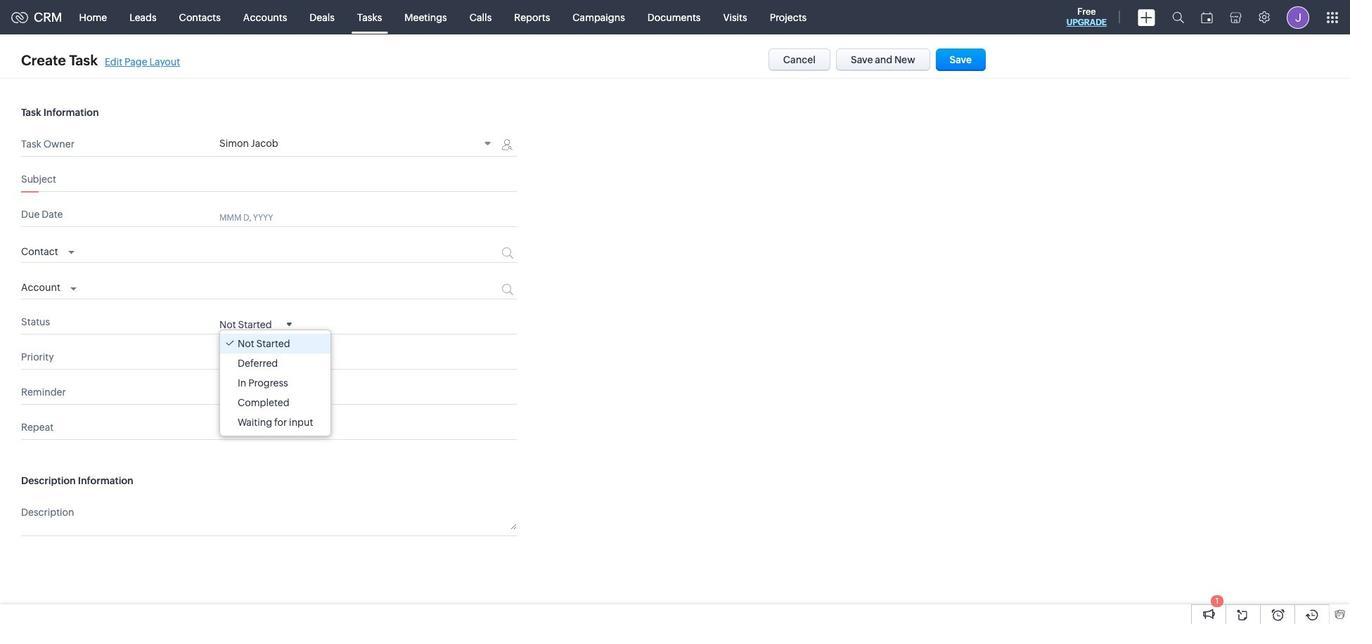 Task type: vqa. For each thing, say whether or not it's contained in the screenshot.
Profile ICON
yes



Task type: locate. For each thing, give the bounding box(es) containing it.
None button
[[769, 49, 831, 71], [836, 49, 930, 71], [936, 49, 986, 71], [769, 49, 831, 71], [836, 49, 930, 71], [936, 49, 986, 71]]

mmm d, yyyy text field
[[219, 212, 472, 223]]

search element
[[1164, 0, 1193, 34]]

profile element
[[1279, 0, 1318, 34]]

logo image
[[11, 12, 28, 23]]

calendar image
[[1201, 12, 1213, 23]]

None text field
[[219, 504, 517, 530]]

None field
[[219, 138, 496, 151], [21, 242, 74, 259], [21, 278, 77, 295], [219, 318, 292, 330], [219, 138, 496, 151], [21, 242, 74, 259], [21, 278, 77, 295], [219, 318, 292, 330]]

tree
[[220, 330, 331, 436]]



Task type: describe. For each thing, give the bounding box(es) containing it.
create menu image
[[1138, 9, 1156, 26]]

create menu element
[[1130, 0, 1164, 34]]

profile image
[[1287, 6, 1310, 28]]

search image
[[1173, 11, 1185, 23]]



